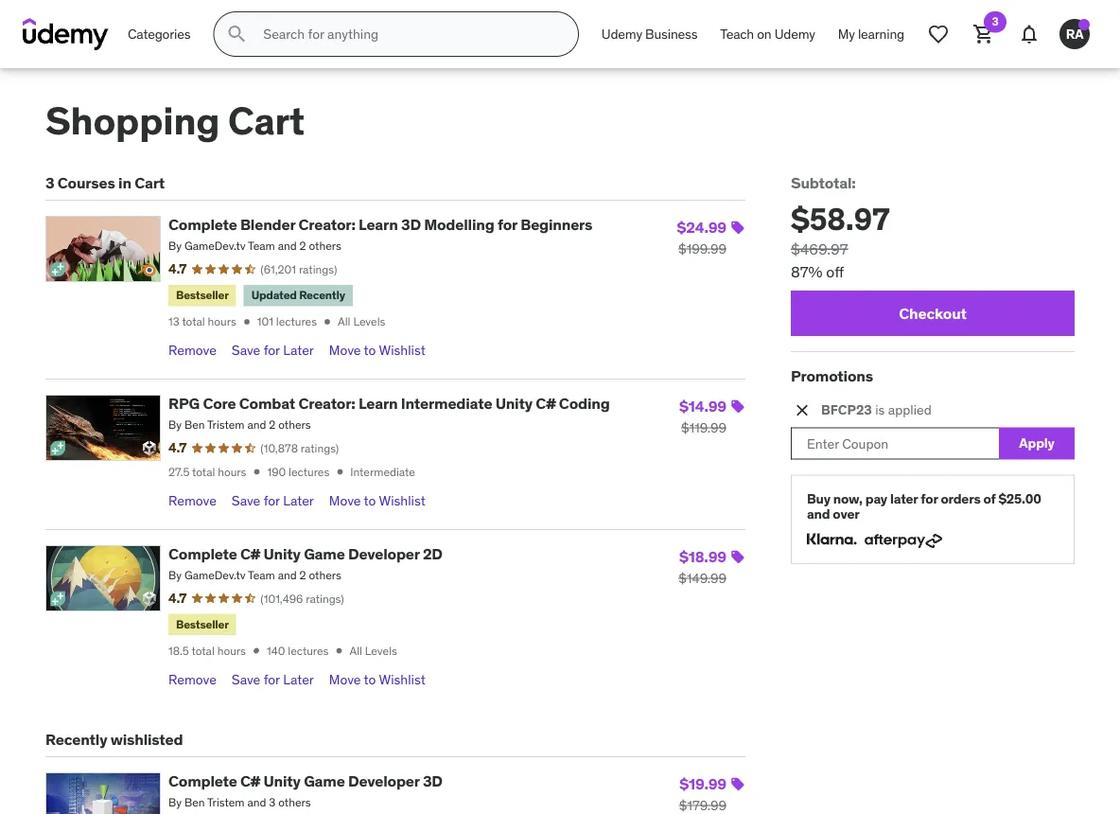 Task type: describe. For each thing, give the bounding box(es) containing it.
2 move to wishlist from the top
[[329, 492, 426, 509]]

xxsmall image right 190 lectures at the bottom of page
[[333, 465, 347, 478]]

3 for 3 courses in cart
[[45, 173, 54, 193]]

of
[[984, 490, 996, 507]]

coding
[[559, 394, 610, 413]]

$199.99
[[679, 241, 727, 258]]

complete for complete c# unity game developer 3d
[[169, 772, 237, 791]]

unity for complete c# unity game developer 3d
[[264, 772, 301, 791]]

bestseller for complete blender creator: learn 3d modelling for beginners
[[176, 288, 229, 302]]

my learning
[[839, 25, 905, 42]]

blender
[[240, 215, 296, 234]]

complete c# unity game developer 3d by ben tristem and 3 others
[[169, 772, 443, 810]]

wishlisted
[[111, 730, 183, 749]]

wishlist for developer
[[379, 671, 426, 688]]

13 total hours
[[169, 314, 237, 329]]

for for 2nd move to wishlist button from the bottom
[[264, 492, 280, 509]]

for for game's move to wishlist button
[[264, 671, 280, 688]]

game for 3d
[[304, 772, 345, 791]]

tristem inside complete c# unity game developer 3d by ben tristem and 3 others
[[207, 795, 245, 810]]

gamedev.tv inside complete c# unity game developer 2d by gamedev.tv team and 2 others
[[185, 568, 246, 582]]

(61,201
[[261, 262, 296, 277]]

on
[[758, 25, 772, 42]]

later for creator:
[[283, 342, 314, 359]]

by inside complete blender creator: learn 3d modelling for beginners by gamedev.tv team and 2 others
[[169, 238, 182, 253]]

updated
[[252, 288, 297, 302]]

save for later for c#
[[232, 671, 314, 688]]

apply button
[[1000, 427, 1075, 460]]

rpg core combat creator: learn intermediate unity c# coding by ben tristem and 2 others
[[169, 394, 610, 432]]

others inside complete blender creator: learn 3d modelling for beginners by gamedev.tv team and 2 others
[[309, 238, 342, 253]]

teach on udemy
[[721, 25, 816, 42]]

rpg
[[169, 394, 200, 413]]

$19.99 $179.99
[[680, 774, 727, 814]]

and inside complete c# unity game developer 2d by gamedev.tv team and 2 others
[[278, 568, 297, 582]]

save for blender
[[232, 342, 261, 359]]

$14.99 $119.99
[[680, 396, 727, 437]]

2 inside complete blender creator: learn 3d modelling for beginners by gamedev.tv team and 2 others
[[300, 238, 306, 253]]

checkout button
[[791, 291, 1075, 336]]

move to wishlist button for game
[[329, 666, 426, 693]]

$469.97
[[791, 239, 849, 259]]

and inside rpg core combat creator: learn intermediate unity c# coding by ben tristem and 2 others
[[247, 417, 266, 432]]

promotions
[[791, 367, 874, 386]]

for inside buy now, pay later for orders of $25.00 and over
[[921, 490, 939, 507]]

2 move to wishlist button from the top
[[329, 487, 426, 514]]

$18.99 $149.99
[[679, 546, 727, 587]]

complete c# unity game developer 2d link
[[169, 544, 443, 564]]

tristem inside rpg core combat creator: learn intermediate unity c# coding by ben tristem and 2 others
[[207, 417, 245, 432]]

others inside complete c# unity game developer 2d by gamedev.tv team and 2 others
[[309, 568, 342, 582]]

to for game
[[364, 671, 376, 688]]

remove button for complete blender creator: learn 3d modelling for beginners
[[169, 337, 217, 364]]

recently wishlisted
[[45, 730, 183, 749]]

rpg core combat creator: learn intermediate unity c# coding link
[[169, 394, 610, 413]]

gamedev.tv inside complete blender creator: learn 3d modelling for beginners by gamedev.tv team and 2 others
[[185, 238, 246, 253]]

1 vertical spatial hours
[[218, 464, 247, 479]]

190
[[267, 464, 286, 479]]

complete for complete c# unity game developer 2d
[[169, 544, 237, 564]]

later for unity
[[283, 671, 314, 688]]

all for game
[[350, 643, 363, 658]]

shopping cart with 3 items image
[[973, 23, 996, 45]]

coupon icon image for $24.99
[[731, 220, 746, 235]]

checkout
[[900, 304, 967, 323]]

(10,878
[[261, 441, 298, 456]]

3d inside complete c# unity game developer 3d by ben tristem and 3 others
[[423, 772, 443, 791]]

buy
[[808, 490, 831, 507]]

ra link
[[1053, 11, 1098, 57]]

27.5 total hours
[[169, 464, 247, 479]]

wishlist for 3d
[[379, 342, 426, 359]]

move for game
[[329, 671, 361, 688]]

core
[[203, 394, 236, 413]]

0 vertical spatial xxsmall image
[[321, 315, 334, 328]]

shopping
[[45, 97, 220, 145]]

total for complete blender creator: learn 3d modelling for beginners
[[182, 314, 205, 329]]

udemy business link
[[591, 11, 709, 57]]

apply
[[1020, 435, 1055, 452]]

teach
[[721, 25, 755, 42]]

(101,496
[[261, 591, 303, 606]]

hours for blender
[[208, 314, 237, 329]]

applied
[[889, 401, 932, 418]]

learning
[[859, 25, 905, 42]]

my
[[839, 25, 856, 42]]

creator: inside complete blender creator: learn 3d modelling for beginners by gamedev.tv team and 2 others
[[299, 215, 356, 234]]

remove button for complete c# unity game developer 2d
[[169, 666, 217, 693]]

complete c# unity game developer 2d by gamedev.tv team and 2 others
[[169, 544, 443, 582]]

in
[[118, 173, 131, 193]]

combat
[[239, 394, 295, 413]]

levels for game
[[365, 643, 397, 658]]

(61,201 ratings)
[[261, 262, 337, 277]]

move to wishlist for game
[[329, 671, 426, 688]]

learn inside complete blender creator: learn 3d modelling for beginners by gamedev.tv team and 2 others
[[359, 215, 398, 234]]

hours for c#
[[217, 643, 246, 658]]

3 for 3
[[993, 14, 999, 29]]

others inside complete c# unity game developer 3d by ben tristem and 3 others
[[279, 795, 311, 810]]

1 horizontal spatial recently
[[299, 288, 345, 302]]

3 inside complete c# unity game developer 3d by ben tristem and 3 others
[[269, 795, 276, 810]]

2 udemy from the left
[[775, 25, 816, 42]]

bfcp23
[[822, 401, 873, 418]]

13
[[169, 314, 180, 329]]

4.7 for complete c# unity game developer 2d
[[169, 590, 187, 607]]

submit search image
[[226, 23, 248, 45]]

(101,496 ratings)
[[261, 591, 344, 606]]

categories
[[128, 25, 191, 42]]

you have alerts image
[[1079, 19, 1091, 30]]

subtotal: $58.97 $469.97 87% off
[[791, 173, 891, 281]]

unity for complete c# unity game developer 2d
[[264, 544, 301, 564]]

developer for 2d
[[348, 544, 420, 564]]

3 link
[[962, 11, 1007, 57]]

$179.99
[[680, 797, 727, 814]]

18.5
[[169, 643, 189, 658]]

c# for complete c# unity game developer 2d
[[240, 544, 261, 564]]

$14.99
[[680, 396, 727, 416]]

101 lectures
[[257, 314, 317, 329]]

2 wishlist from the top
[[379, 492, 426, 509]]

by inside rpg core combat creator: learn intermediate unity c# coding by ben tristem and 2 others
[[169, 417, 182, 432]]

by inside complete c# unity game developer 3d by ben tristem and 3 others
[[169, 795, 182, 810]]

ben inside complete c# unity game developer 3d by ben tristem and 3 others
[[185, 795, 205, 810]]

pay
[[866, 490, 888, 507]]

$25.00
[[999, 490, 1042, 507]]

$149.99
[[679, 570, 727, 587]]

1 vertical spatial lectures
[[289, 464, 330, 479]]

complete blender creator: learn 3d modelling for beginners link
[[169, 215, 593, 234]]

bestseller for complete c# unity game developer 2d
[[176, 617, 229, 631]]

87%
[[791, 262, 823, 281]]

0 horizontal spatial cart
[[135, 173, 165, 193]]

2 save for later from the top
[[232, 492, 314, 509]]

move for learn
[[329, 342, 361, 359]]

game for 2d
[[304, 544, 345, 564]]

creator: inside rpg core combat creator: learn intermediate unity c# coding by ben tristem and 2 others
[[299, 394, 356, 413]]

notifications image
[[1019, 23, 1041, 45]]

2 later from the top
[[283, 492, 314, 509]]

18.5 total hours
[[169, 643, 246, 658]]

(10,878 ratings)
[[261, 441, 339, 456]]

developer for 3d
[[348, 772, 420, 791]]

$24.99 $199.99
[[677, 217, 727, 258]]



Task type: locate. For each thing, give the bounding box(es) containing it.
categories button
[[116, 11, 202, 57]]

bestseller up 13 total hours
[[176, 288, 229, 302]]

remove for complete c# unity game developer 2d
[[169, 671, 217, 688]]

0 horizontal spatial 3d
[[401, 215, 421, 234]]

save down 18.5 total hours
[[232, 671, 261, 688]]

for for move to wishlist button related to learn
[[264, 342, 280, 359]]

remove button down 18.5
[[169, 666, 217, 693]]

1 vertical spatial creator:
[[299, 394, 356, 413]]

buy now, pay later for orders of $25.00 and over
[[808, 490, 1042, 523]]

gamedev.tv down blender
[[185, 238, 246, 253]]

2 gamedev.tv from the top
[[185, 568, 246, 582]]

total
[[182, 314, 205, 329], [192, 464, 215, 479], [192, 643, 215, 658]]

140 lectures
[[267, 643, 329, 658]]

tristem down core
[[207, 417, 245, 432]]

1 vertical spatial gamedev.tv
[[185, 568, 246, 582]]

1 vertical spatial all
[[350, 643, 363, 658]]

save
[[232, 342, 261, 359], [232, 492, 261, 509], [232, 671, 261, 688]]

2 vertical spatial 4.7
[[169, 590, 187, 607]]

1 move from the top
[[329, 342, 361, 359]]

1 bestseller from the top
[[176, 288, 229, 302]]

1 vertical spatial move
[[329, 492, 361, 509]]

1 vertical spatial later
[[283, 492, 314, 509]]

2 team from the top
[[248, 568, 275, 582]]

unity inside complete c# unity game developer 3d by ben tristem and 3 others
[[264, 772, 301, 791]]

1 vertical spatial all levels
[[350, 643, 397, 658]]

190 lectures
[[267, 464, 330, 479]]

others inside rpg core combat creator: learn intermediate unity c# coding by ben tristem and 2 others
[[279, 417, 311, 432]]

total for complete c# unity game developer 2d
[[192, 643, 215, 658]]

move to wishlist button for learn
[[329, 337, 426, 364]]

save for later down the 101
[[232, 342, 314, 359]]

bfcp23 is applied
[[822, 401, 932, 418]]

save for c#
[[232, 671, 261, 688]]

c# inside complete c# unity game developer 3d by ben tristem and 3 others
[[240, 772, 261, 791]]

ratings) up updated recently
[[299, 262, 337, 277]]

1 complete from the top
[[169, 215, 237, 234]]

orders
[[941, 490, 981, 507]]

4 by from the top
[[169, 795, 182, 810]]

coupon icon image right $14.99
[[731, 399, 746, 414]]

all for learn
[[338, 314, 351, 329]]

udemy right on
[[775, 25, 816, 42]]

all right 140 lectures
[[350, 643, 363, 658]]

4.7 up 18.5
[[169, 590, 187, 607]]

1 creator: from the top
[[299, 215, 356, 234]]

bestseller up 18.5 total hours
[[176, 617, 229, 631]]

to
[[364, 342, 376, 359], [364, 492, 376, 509], [364, 671, 376, 688]]

2 vertical spatial unity
[[264, 772, 301, 791]]

0 vertical spatial complete
[[169, 215, 237, 234]]

0 horizontal spatial recently
[[45, 730, 107, 749]]

0 vertical spatial intermediate
[[401, 394, 493, 413]]

1 vertical spatial game
[[304, 772, 345, 791]]

1 vertical spatial total
[[192, 464, 215, 479]]

later down 190 lectures at the bottom of page
[[283, 492, 314, 509]]

save for later button down the 190
[[232, 487, 314, 514]]

2 vertical spatial remove button
[[169, 666, 217, 693]]

lectures for unity
[[288, 643, 329, 658]]

and down combat
[[247, 417, 266, 432]]

team inside complete c# unity game developer 2d by gamedev.tv team and 2 others
[[248, 568, 275, 582]]

2 inside rpg core combat creator: learn intermediate unity c# coding by ben tristem and 2 others
[[269, 417, 276, 432]]

2 vertical spatial total
[[192, 643, 215, 658]]

1 vertical spatial xxsmall image
[[250, 644, 263, 657]]

complete inside complete c# unity game developer 3d by ben tristem and 3 others
[[169, 772, 237, 791]]

2 vertical spatial c#
[[240, 772, 261, 791]]

61,201 ratings element
[[261, 261, 337, 277]]

complete down 27.5 total hours on the left bottom of page
[[169, 544, 237, 564]]

game inside complete c# unity game developer 2d by gamedev.tv team and 2 others
[[304, 544, 345, 564]]

Search for anything text field
[[260, 18, 556, 50]]

3d
[[401, 215, 421, 234], [423, 772, 443, 791]]

intermediate inside rpg core combat creator: learn intermediate unity c# coding by ben tristem and 2 others
[[401, 394, 493, 413]]

for right later on the bottom right of page
[[921, 490, 939, 507]]

save for later down the 190
[[232, 492, 314, 509]]

$18.99
[[680, 546, 727, 566]]

1 remove button from the top
[[169, 337, 217, 364]]

c# for complete c# unity game developer 3d
[[240, 772, 261, 791]]

lectures for creator:
[[276, 314, 317, 329]]

1 horizontal spatial 3
[[269, 795, 276, 810]]

bestseller
[[176, 288, 229, 302], [176, 617, 229, 631]]

2 bestseller from the top
[[176, 617, 229, 631]]

creator: up (61,201 ratings)
[[299, 215, 356, 234]]

1 4.7 from the top
[[169, 261, 187, 278]]

by down rpg
[[169, 417, 182, 432]]

remove button down 27.5
[[169, 487, 217, 514]]

for right modelling
[[498, 215, 518, 234]]

3 complete from the top
[[169, 772, 237, 791]]

ratings) inside 101,496 ratings element
[[306, 591, 344, 606]]

1 udemy from the left
[[602, 25, 643, 42]]

3 move to wishlist button from the top
[[329, 666, 426, 693]]

move to wishlist
[[329, 342, 426, 359], [329, 492, 426, 509], [329, 671, 426, 688]]

3 left notifications image
[[993, 14, 999, 29]]

0 vertical spatial c#
[[536, 394, 556, 413]]

over
[[833, 506, 860, 523]]

0 vertical spatial creator:
[[299, 215, 356, 234]]

all levels down updated recently
[[338, 314, 386, 329]]

all
[[338, 314, 351, 329], [350, 643, 363, 658]]

c#
[[536, 394, 556, 413], [240, 544, 261, 564], [240, 772, 261, 791]]

1 save for later button from the top
[[232, 337, 314, 364]]

move down 101,496 ratings element
[[329, 671, 361, 688]]

later
[[891, 490, 919, 507]]

0 vertical spatial hours
[[208, 314, 237, 329]]

udemy image
[[23, 18, 109, 50]]

2 vertical spatial save for later
[[232, 671, 314, 688]]

coupon icon image for $19.99
[[731, 777, 746, 792]]

0 vertical spatial recently
[[299, 288, 345, 302]]

lectures down 10,878 ratings element
[[289, 464, 330, 479]]

1 horizontal spatial xxsmall image
[[321, 315, 334, 328]]

tristem
[[207, 417, 245, 432], [207, 795, 245, 810]]

1 remove from the top
[[169, 342, 217, 359]]

1 vertical spatial developer
[[348, 772, 420, 791]]

1 vertical spatial move to wishlist button
[[329, 487, 426, 514]]

save for later for blender
[[232, 342, 314, 359]]

levels for learn
[[353, 314, 386, 329]]

1 vertical spatial save
[[232, 492, 261, 509]]

0 vertical spatial all levels
[[338, 314, 386, 329]]

2 down combat
[[269, 417, 276, 432]]

1 vertical spatial ben
[[185, 795, 205, 810]]

2 inside complete c# unity game developer 2d by gamedev.tv team and 2 others
[[300, 568, 306, 582]]

27.5
[[169, 464, 190, 479]]

1 horizontal spatial cart
[[228, 97, 305, 145]]

recently down 61,201 ratings element
[[299, 288, 345, 302]]

2
[[300, 238, 306, 253], [269, 417, 276, 432], [300, 568, 306, 582]]

ratings) for creator:
[[299, 262, 337, 277]]

lectures down updated recently
[[276, 314, 317, 329]]

1 vertical spatial save for later button
[[232, 487, 314, 514]]

3 move from the top
[[329, 671, 361, 688]]

ra
[[1067, 25, 1084, 42]]

xxsmall image left 140
[[250, 644, 263, 657]]

1 vertical spatial 3d
[[423, 772, 443, 791]]

complete for complete blender creator: learn 3d modelling for beginners
[[169, 215, 237, 234]]

save for later button for blender
[[232, 337, 314, 364]]

beginners
[[521, 215, 593, 234]]

c# inside complete c# unity game developer 2d by gamedev.tv team and 2 others
[[240, 544, 261, 564]]

1 vertical spatial move to wishlist
[[329, 492, 426, 509]]

2 vertical spatial hours
[[217, 643, 246, 658]]

remove
[[169, 342, 217, 359], [169, 492, 217, 509], [169, 671, 217, 688]]

remove down 27.5
[[169, 492, 217, 509]]

updated recently
[[252, 288, 345, 302]]

3 to from the top
[[364, 671, 376, 688]]

remove down 13 total hours
[[169, 342, 217, 359]]

klarna image
[[808, 530, 858, 548]]

for inside complete blender creator: learn 3d modelling for beginners by gamedev.tv team and 2 others
[[498, 215, 518, 234]]

levels right 101 lectures
[[353, 314, 386, 329]]

by up 13
[[169, 238, 182, 253]]

by
[[169, 238, 182, 253], [169, 417, 182, 432], [169, 568, 182, 582], [169, 795, 182, 810]]

0 vertical spatial bestseller
[[176, 288, 229, 302]]

2 remove from the top
[[169, 492, 217, 509]]

complete inside complete blender creator: learn 3d modelling for beginners by gamedev.tv team and 2 others
[[169, 215, 237, 234]]

2 save from the top
[[232, 492, 261, 509]]

2 coupon icon image from the top
[[731, 399, 746, 414]]

0 vertical spatial 2
[[300, 238, 306, 253]]

to for learn
[[364, 342, 376, 359]]

others down complete c# unity game developer 2d link
[[309, 568, 342, 582]]

xxsmall image
[[321, 315, 334, 328], [250, 644, 263, 657]]

2 vertical spatial 2
[[300, 568, 306, 582]]

1 vertical spatial intermediate
[[351, 464, 415, 479]]

save for later button down 140
[[232, 666, 314, 693]]

1 vertical spatial ratings)
[[301, 441, 339, 456]]

0 vertical spatial remove button
[[169, 337, 217, 364]]

afterpay image
[[865, 534, 943, 548]]

0 vertical spatial unity
[[496, 394, 533, 413]]

save for later button
[[232, 337, 314, 364], [232, 487, 314, 514], [232, 666, 314, 693]]

3 remove from the top
[[169, 671, 217, 688]]

all levels right 140 lectures
[[350, 643, 397, 658]]

4.7
[[169, 261, 187, 278], [169, 439, 187, 456], [169, 590, 187, 607]]

intermediate
[[401, 394, 493, 413], [351, 464, 415, 479]]

coupon icon image
[[731, 220, 746, 235], [731, 399, 746, 414], [731, 549, 746, 564], [731, 777, 746, 792]]

2 vertical spatial move to wishlist
[[329, 671, 426, 688]]

2 4.7 from the top
[[169, 439, 187, 456]]

creator:
[[299, 215, 356, 234], [299, 394, 356, 413]]

small image
[[793, 401, 812, 420]]

developer
[[348, 544, 420, 564], [348, 772, 420, 791]]

coupon icon image right $19.99
[[731, 777, 746, 792]]

1 move to wishlist from the top
[[329, 342, 426, 359]]

$24.99
[[677, 217, 727, 237]]

remove down 18.5
[[169, 671, 217, 688]]

xxsmall image right 140 lectures
[[333, 644, 346, 657]]

all levels for game
[[350, 643, 397, 658]]

coupon icon image for $14.99
[[731, 399, 746, 414]]

3 remove button from the top
[[169, 666, 217, 693]]

0 vertical spatial wishlist
[[379, 342, 426, 359]]

save for later down 140
[[232, 671, 314, 688]]

all levels
[[338, 314, 386, 329], [350, 643, 397, 658]]

2 horizontal spatial 3
[[993, 14, 999, 29]]

udemy business
[[602, 25, 698, 42]]

total right 27.5
[[192, 464, 215, 479]]

4.7 up 27.5
[[169, 439, 187, 456]]

ben
[[185, 417, 205, 432], [185, 795, 205, 810]]

and down complete c# unity game developer 3d "link"
[[247, 795, 266, 810]]

1 vertical spatial to
[[364, 492, 376, 509]]

1 team from the top
[[248, 238, 275, 253]]

3 courses in cart
[[45, 173, 165, 193]]

courses
[[58, 173, 115, 193]]

for down 140
[[264, 671, 280, 688]]

2 remove button from the top
[[169, 487, 217, 514]]

$119.99
[[682, 420, 727, 437]]

ratings) inside 10,878 ratings element
[[301, 441, 339, 456]]

1 vertical spatial bestseller
[[176, 617, 229, 631]]

creator: up (10,878 ratings)
[[299, 394, 356, 413]]

0 vertical spatial cart
[[228, 97, 305, 145]]

save down the 101
[[232, 342, 261, 359]]

140
[[267, 643, 285, 658]]

complete inside complete c# unity game developer 2d by gamedev.tv team and 2 others
[[169, 544, 237, 564]]

1 game from the top
[[304, 544, 345, 564]]

ratings) down complete c# unity game developer 2d by gamedev.tv team and 2 others
[[306, 591, 344, 606]]

complete left blender
[[169, 215, 237, 234]]

0 vertical spatial to
[[364, 342, 376, 359]]

complete c# unity game developer 3d link
[[169, 772, 443, 791]]

all down updated recently
[[338, 314, 351, 329]]

1 vertical spatial unity
[[264, 544, 301, 564]]

0 horizontal spatial xxsmall image
[[250, 644, 263, 657]]

move
[[329, 342, 361, 359], [329, 492, 361, 509], [329, 671, 361, 688]]

3 save for later from the top
[[232, 671, 314, 688]]

2 vertical spatial to
[[364, 671, 376, 688]]

complete blender creator: learn 3d modelling for beginners by gamedev.tv team and 2 others
[[169, 215, 593, 253]]

1 ben from the top
[[185, 417, 205, 432]]

3 wishlist from the top
[[379, 671, 426, 688]]

1 vertical spatial c#
[[240, 544, 261, 564]]

2 vertical spatial move to wishlist button
[[329, 666, 426, 693]]

others
[[309, 238, 342, 253], [279, 417, 311, 432], [309, 568, 342, 582], [279, 795, 311, 810]]

1 vertical spatial cart
[[135, 173, 165, 193]]

wishlist
[[379, 342, 426, 359], [379, 492, 426, 509], [379, 671, 426, 688]]

team inside complete blender creator: learn 3d modelling for beginners by gamedev.tv team and 2 others
[[248, 238, 275, 253]]

0 vertical spatial later
[[283, 342, 314, 359]]

4.7 for complete blender creator: learn 3d modelling for beginners
[[169, 261, 187, 278]]

game inside complete c# unity game developer 3d by ben tristem and 3 others
[[304, 772, 345, 791]]

1 horizontal spatial udemy
[[775, 25, 816, 42]]

0 vertical spatial total
[[182, 314, 205, 329]]

3 save for later button from the top
[[232, 666, 314, 693]]

save for later button for c#
[[232, 666, 314, 693]]

0 vertical spatial tristem
[[207, 417, 245, 432]]

3d inside complete blender creator: learn 3d modelling for beginners by gamedev.tv team and 2 others
[[401, 215, 421, 234]]

coupon icon image right $18.99
[[731, 549, 746, 564]]

3 by from the top
[[169, 568, 182, 582]]

2 by from the top
[[169, 417, 182, 432]]

1 wishlist from the top
[[379, 342, 426, 359]]

2d
[[423, 544, 443, 564]]

xxsmall image left the 190
[[250, 465, 264, 478]]

2 save for later button from the top
[[232, 487, 314, 514]]

$58.97
[[791, 200, 891, 238]]

3 move to wishlist from the top
[[329, 671, 426, 688]]

my learning link
[[827, 11, 916, 57]]

2 tristem from the top
[[207, 795, 245, 810]]

2 vertical spatial ratings)
[[306, 591, 344, 606]]

subtotal:
[[791, 173, 856, 193]]

gamedev.tv up 18.5 total hours
[[185, 568, 246, 582]]

remove button down 13 total hours
[[169, 337, 217, 364]]

business
[[646, 25, 698, 42]]

1 coupon icon image from the top
[[731, 220, 746, 235]]

for down the 101
[[264, 342, 280, 359]]

save for later
[[232, 342, 314, 359], [232, 492, 314, 509], [232, 671, 314, 688]]

modelling
[[424, 215, 495, 234]]

c# inside rpg core combat creator: learn intermediate unity c# coding by ben tristem and 2 others
[[536, 394, 556, 413]]

$19.99
[[680, 774, 727, 793]]

for down the 190
[[264, 492, 280, 509]]

2 ben from the top
[[185, 795, 205, 810]]

others up (10,878 ratings)
[[279, 417, 311, 432]]

others down complete c# unity game developer 3d "link"
[[279, 795, 311, 810]]

and up (101,496
[[278, 568, 297, 582]]

3 coupon icon image from the top
[[731, 549, 746, 564]]

0 horizontal spatial 3
[[45, 173, 54, 193]]

1 vertical spatial remove button
[[169, 487, 217, 514]]

2 developer from the top
[[348, 772, 420, 791]]

complete down wishlisted
[[169, 772, 237, 791]]

1 to from the top
[[364, 342, 376, 359]]

2 up (61,201 ratings)
[[300, 238, 306, 253]]

total right 18.5
[[192, 643, 215, 658]]

unity inside complete c# unity game developer 2d by gamedev.tv team and 2 others
[[264, 544, 301, 564]]

0 vertical spatial save for later button
[[232, 337, 314, 364]]

hours left 140
[[217, 643, 246, 658]]

1 later from the top
[[283, 342, 314, 359]]

total right 13
[[182, 314, 205, 329]]

1 horizontal spatial 3d
[[423, 772, 443, 791]]

2 vertical spatial lectures
[[288, 643, 329, 658]]

1 vertical spatial complete
[[169, 544, 237, 564]]

udemy
[[602, 25, 643, 42], [775, 25, 816, 42]]

others up (61,201 ratings)
[[309, 238, 342, 253]]

cart down "submit search" image
[[228, 97, 305, 145]]

unity inside rpg core combat creator: learn intermediate unity c# coding by ben tristem and 2 others
[[496, 394, 533, 413]]

1 vertical spatial levels
[[365, 643, 397, 658]]

xxsmall image down updated recently
[[321, 315, 334, 328]]

3 save from the top
[[232, 671, 261, 688]]

and inside complete c# unity game developer 3d by ben tristem and 3 others
[[247, 795, 266, 810]]

1 vertical spatial 4.7
[[169, 439, 187, 456]]

0 vertical spatial ben
[[185, 417, 205, 432]]

ben inside rpg core combat creator: learn intermediate unity c# coding by ben tristem and 2 others
[[185, 417, 205, 432]]

recently
[[299, 288, 345, 302], [45, 730, 107, 749]]

2 vertical spatial complete
[[169, 772, 237, 791]]

team up (101,496
[[248, 568, 275, 582]]

ratings) inside 61,201 ratings element
[[299, 262, 337, 277]]

0 vertical spatial levels
[[353, 314, 386, 329]]

2 game from the top
[[304, 772, 345, 791]]

3 4.7 from the top
[[169, 590, 187, 607]]

1 vertical spatial save for later
[[232, 492, 314, 509]]

and inside buy now, pay later for orders of $25.00 and over
[[808, 506, 831, 523]]

move to wishlist for learn
[[329, 342, 426, 359]]

2 vertical spatial save for later button
[[232, 666, 314, 693]]

0 vertical spatial move
[[329, 342, 361, 359]]

by inside complete c# unity game developer 2d by gamedev.tv team and 2 others
[[169, 568, 182, 582]]

ratings) for unity
[[306, 591, 344, 606]]

1 vertical spatial recently
[[45, 730, 107, 749]]

1 by from the top
[[169, 238, 182, 253]]

0 horizontal spatial udemy
[[602, 25, 643, 42]]

now,
[[834, 490, 863, 507]]

101
[[257, 314, 274, 329]]

2 down complete c# unity game developer 2d link
[[300, 568, 306, 582]]

all levels for learn
[[338, 314, 386, 329]]

wishlist image
[[928, 23, 950, 45]]

10,878 ratings element
[[261, 440, 339, 456]]

3 down complete c# unity game developer 3d "link"
[[269, 795, 276, 810]]

4 coupon icon image from the top
[[731, 777, 746, 792]]

hours left the 190
[[218, 464, 247, 479]]

2 to from the top
[[364, 492, 376, 509]]

0 vertical spatial 3d
[[401, 215, 421, 234]]

save down 27.5 total hours on the left bottom of page
[[232, 492, 261, 509]]

and inside complete blender creator: learn 3d modelling for beginners by gamedev.tv team and 2 others
[[278, 238, 297, 253]]

2 vertical spatial move
[[329, 671, 361, 688]]

save for later button down the 101
[[232, 337, 314, 364]]

developer inside complete c# unity game developer 3d by ben tristem and 3 others
[[348, 772, 420, 791]]

0 vertical spatial all
[[338, 314, 351, 329]]

0 vertical spatial developer
[[348, 544, 420, 564]]

1 gamedev.tv from the top
[[185, 238, 246, 253]]

and left over
[[808, 506, 831, 523]]

and up (61,201 at top
[[278, 238, 297, 253]]

0 vertical spatial gamedev.tv
[[185, 238, 246, 253]]

lectures right 140
[[288, 643, 329, 658]]

3 left courses
[[45, 173, 54, 193]]

0 vertical spatial team
[[248, 238, 275, 253]]

recently left wishlisted
[[45, 730, 107, 749]]

xxsmall image left the 101
[[240, 315, 254, 328]]

and
[[278, 238, 297, 253], [247, 417, 266, 432], [808, 506, 831, 523], [278, 568, 297, 582], [247, 795, 266, 810]]

2 creator: from the top
[[299, 394, 356, 413]]

4.7 up 13
[[169, 261, 187, 278]]

101,496 ratings element
[[261, 591, 344, 606]]

0 vertical spatial move to wishlist button
[[329, 337, 426, 364]]

hours
[[208, 314, 237, 329], [218, 464, 247, 479], [217, 643, 246, 658]]

1 save from the top
[[232, 342, 261, 359]]

later down 140 lectures
[[283, 671, 314, 688]]

2 vertical spatial 3
[[269, 795, 276, 810]]

by up 18.5
[[169, 568, 182, 582]]

1 save for later from the top
[[232, 342, 314, 359]]

shopping cart
[[45, 97, 305, 145]]

game
[[304, 544, 345, 564], [304, 772, 345, 791]]

tristem down complete c# unity game developer 3d "link"
[[207, 795, 245, 810]]

2 vertical spatial save
[[232, 671, 261, 688]]

1 move to wishlist button from the top
[[329, 337, 426, 364]]

Enter Coupon text field
[[791, 427, 1000, 460]]

by down wishlisted
[[169, 795, 182, 810]]

1 vertical spatial 3
[[45, 173, 54, 193]]

levels
[[353, 314, 386, 329], [365, 643, 397, 658]]

remove for complete blender creator: learn 3d modelling for beginners
[[169, 342, 217, 359]]

2 vertical spatial remove
[[169, 671, 217, 688]]

2 vertical spatial wishlist
[[379, 671, 426, 688]]

1 vertical spatial remove
[[169, 492, 217, 509]]

ratings)
[[299, 262, 337, 277], [301, 441, 339, 456], [306, 591, 344, 606]]

later down 101 lectures
[[283, 342, 314, 359]]

complete
[[169, 215, 237, 234], [169, 544, 237, 564], [169, 772, 237, 791]]

off
[[827, 262, 845, 281]]

gamedev.tv
[[185, 238, 246, 253], [185, 568, 246, 582]]

xxsmall image
[[240, 315, 254, 328], [250, 465, 264, 478], [333, 465, 347, 478], [333, 644, 346, 657]]

2 move from the top
[[329, 492, 361, 509]]

for
[[498, 215, 518, 234], [264, 342, 280, 359], [921, 490, 939, 507], [264, 492, 280, 509], [264, 671, 280, 688]]

0 vertical spatial 3
[[993, 14, 999, 29]]

remove button
[[169, 337, 217, 364], [169, 487, 217, 514], [169, 666, 217, 693]]

levels right 140 lectures
[[365, 643, 397, 658]]

developer inside complete c# unity game developer 2d by gamedev.tv team and 2 others
[[348, 544, 420, 564]]

move up the rpg core combat creator: learn intermediate unity c# coding link
[[329, 342, 361, 359]]

learn
[[359, 215, 398, 234], [359, 394, 398, 413]]

team down blender
[[248, 238, 275, 253]]

coupon icon image for $18.99
[[731, 549, 746, 564]]

coupon icon image right '$24.99'
[[731, 220, 746, 235]]

hours left the 101
[[208, 314, 237, 329]]

teach on udemy link
[[709, 11, 827, 57]]

1 tristem from the top
[[207, 417, 245, 432]]

3 later from the top
[[283, 671, 314, 688]]

0 vertical spatial remove
[[169, 342, 217, 359]]

3
[[993, 14, 999, 29], [45, 173, 54, 193], [269, 795, 276, 810]]

learn inside rpg core combat creator: learn intermediate unity c# coding by ben tristem and 2 others
[[359, 394, 398, 413]]

0 vertical spatial lectures
[[276, 314, 317, 329]]

is
[[876, 401, 886, 418]]

0 vertical spatial learn
[[359, 215, 398, 234]]

move down 190 lectures at the bottom of page
[[329, 492, 361, 509]]

1 developer from the top
[[348, 544, 420, 564]]

1 vertical spatial wishlist
[[379, 492, 426, 509]]

udemy left the business
[[602, 25, 643, 42]]

ratings) up 190 lectures at the bottom of page
[[301, 441, 339, 456]]

cart right the in
[[135, 173, 165, 193]]

2 complete from the top
[[169, 544, 237, 564]]

1 vertical spatial 2
[[269, 417, 276, 432]]



Task type: vqa. For each thing, say whether or not it's contained in the screenshot.
the You might also like
no



